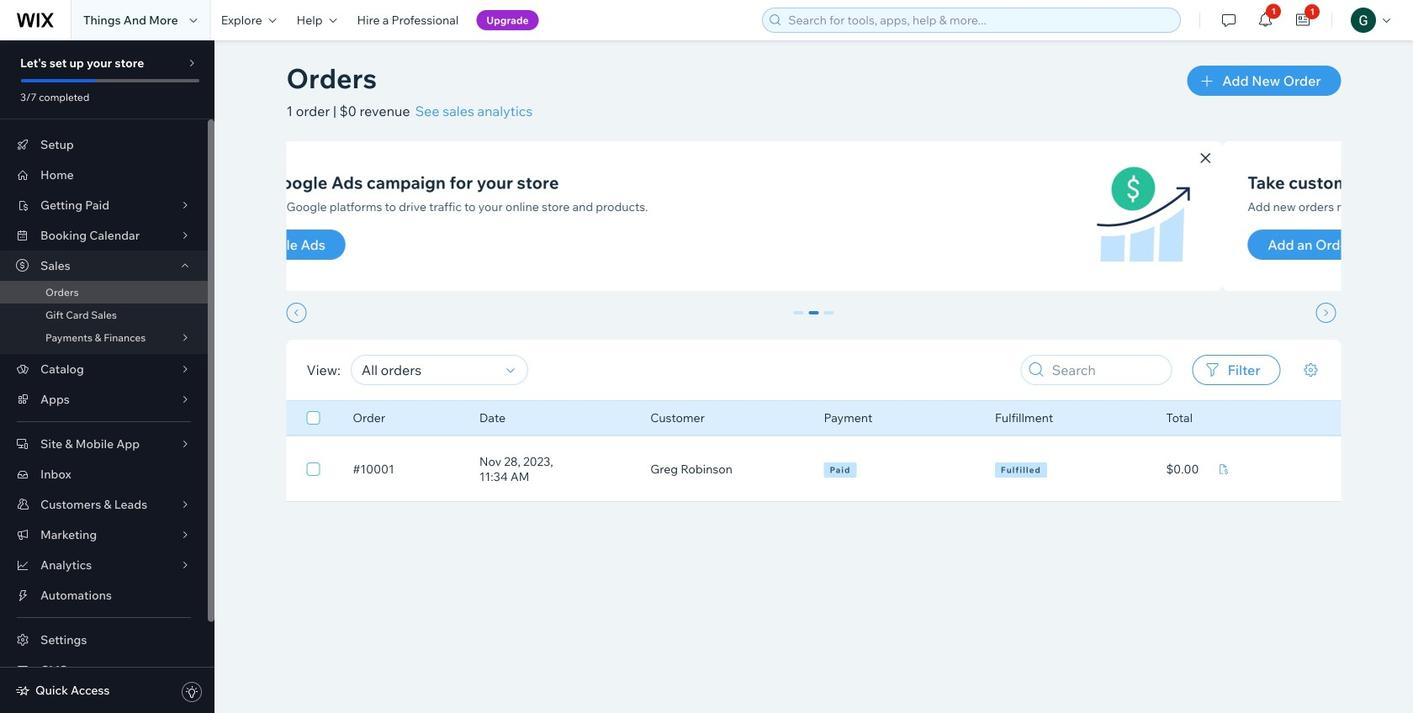 Task type: vqa. For each thing, say whether or not it's contained in the screenshot.
Search for tools, apps, help & more... field
yes



Task type: locate. For each thing, give the bounding box(es) containing it.
None checkbox
[[307, 408, 320, 428]]

Unsaved view field
[[357, 356, 501, 384]]

Search field
[[1047, 356, 1167, 384]]

None checkbox
[[307, 459, 320, 480]]



Task type: describe. For each thing, give the bounding box(es) containing it.
Search for tools, apps, help & more... field
[[783, 8, 1175, 32]]

sidebar element
[[0, 40, 215, 713]]



